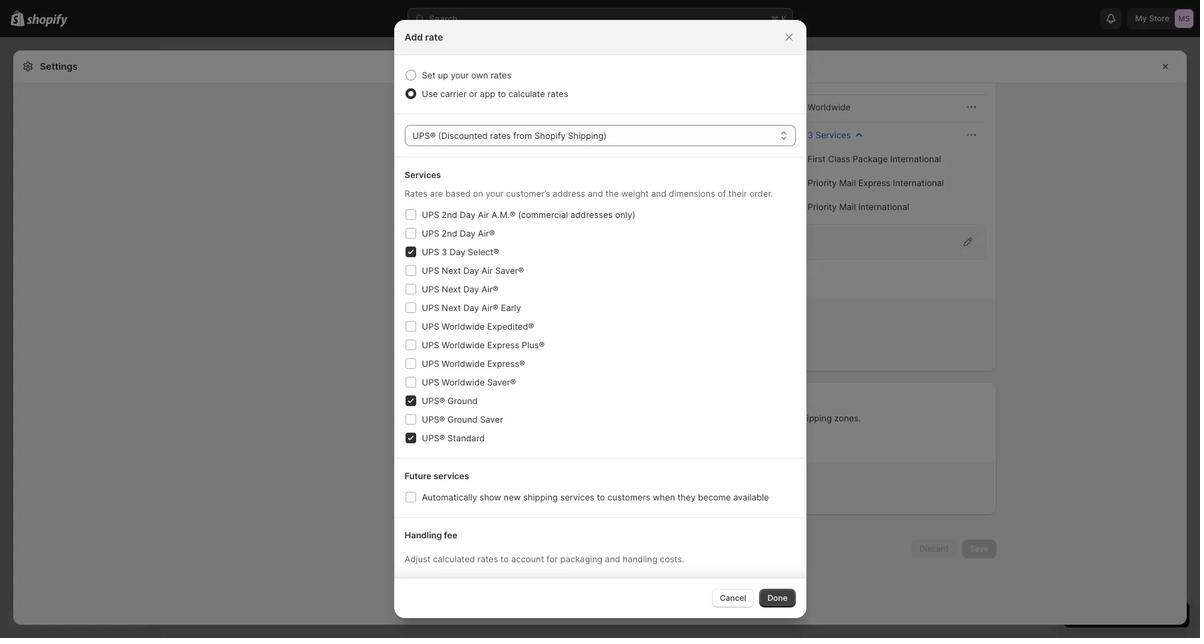 Task type: vqa. For each thing, say whether or not it's contained in the screenshot.
SEARCH COLLECTIONS text field
no



Task type: describe. For each thing, give the bounding box(es) containing it.
they
[[678, 492, 696, 503]]

209 countries and regions button
[[427, 486, 549, 505]]

package
[[853, 154, 888, 164]]

set
[[422, 70, 436, 80]]

by
[[504, 309, 515, 320]]

ups® for ups® ground saver
[[422, 414, 445, 425]]

new
[[504, 492, 521, 503]]

and inside not covered by your shipping zones 0 countries and regions
[[500, 325, 515, 336]]

3 services
[[808, 130, 851, 140]]

cancel
[[720, 593, 747, 603]]

orders
[[439, 237, 466, 247]]

market for in
[[538, 474, 567, 485]]

shopify for ups® (discounted rates from shopify shipping)
[[535, 130, 566, 141]]

fee
[[444, 530, 458, 541]]

protected
[[469, 237, 509, 247]]

select®
[[468, 247, 499, 257]]

ups worldwide express®
[[422, 359, 525, 369]]

countries inside not covered by your shipping zones 0 countries and regions
[[459, 325, 497, 336]]

percentage
[[405, 578, 452, 589]]

ups next day air®
[[422, 284, 499, 295]]

2 horizontal spatial from
[[565, 102, 584, 112]]

worldwide for express®
[[442, 359, 485, 369]]

ups for ups next day air® early
[[422, 303, 439, 313]]

shipping) left —
[[620, 102, 659, 112]]

account
[[511, 554, 544, 565]]

to left account
[[501, 554, 509, 565]]

rate inside "add rate" "dialog"
[[425, 31, 443, 43]]

rates down use carrier or app to calculate rates
[[490, 130, 511, 141]]

to right 'app'
[[498, 88, 506, 99]]

carrier
[[437, 75, 465, 85]]

the
[[606, 188, 619, 199]]

rates up use carrier or app to calculate rates
[[491, 70, 512, 80]]

countries/regions not in a market
[[427, 474, 567, 485]]

handling fee
[[405, 530, 458, 541]]

ups® standard
[[422, 433, 485, 444]]

day for ups next day air® early
[[464, 303, 479, 313]]

addresses
[[571, 210, 613, 220]]

adjust calculated rates to account for packaging and handling costs.
[[405, 554, 685, 565]]

markets
[[458, 442, 489, 452]]

(discounted down calculate
[[490, 102, 539, 112]]

rates are based on your customer's address and the weight and dimensions of their order.
[[405, 188, 773, 199]]

and right weight
[[651, 188, 667, 199]]

shopify for usps (discounted rates from shopify shipping)
[[557, 130, 588, 140]]

ups® ground
[[422, 396, 478, 406]]

with
[[511, 237, 529, 247]]

carrier
[[440, 88, 467, 99]]

settings,
[[721, 413, 756, 424]]

handling
[[405, 530, 442, 541]]

dimensions
[[669, 188, 716, 199]]

orders protected with
[[439, 237, 531, 247]]

when
[[653, 492, 675, 503]]

next for ups next day air®
[[442, 284, 461, 295]]

ups® for ups® ground
[[422, 396, 445, 406]]

ups next day air saver®
[[422, 265, 524, 276]]

market for to
[[538, 413, 566, 424]]

ups 3 day select®
[[422, 247, 499, 257]]

adjust
[[405, 554, 431, 565]]

day for ups next day air®
[[464, 284, 479, 295]]

covered
[[468, 309, 502, 320]]

ups 2nd day air a.m.® (commercial addresses only)
[[422, 210, 636, 220]]

1 vertical spatial saver®
[[487, 377, 516, 388]]

shipping inside "add rate" "dialog"
[[523, 492, 558, 503]]

to right go
[[448, 442, 456, 452]]

future
[[405, 471, 432, 482]]

international for priority mail express international
[[893, 178, 944, 188]]

day for ups 3 day select®
[[450, 247, 466, 257]]

a for in
[[531, 474, 536, 485]]

countries inside the 209 countries and regions button
[[446, 490, 484, 501]]

expedited®
[[487, 321, 534, 332]]

are
[[430, 188, 443, 199]]

add rate button
[[427, 273, 476, 292]]

rates down dhl express (discounted rates from shopify shipping)
[[513, 130, 533, 140]]

ups for ups 2nd day air®
[[422, 228, 439, 239]]

countries/regions
[[427, 474, 503, 485]]

ups® for ups® (discounted rates from shopify shipping)
[[413, 130, 436, 141]]

0 countries and regions button
[[451, 321, 562, 340]]

go to markets link
[[427, 438, 497, 457]]

0 horizontal spatial your
[[451, 70, 469, 80]]

become
[[698, 492, 731, 503]]

a.m.®
[[492, 210, 516, 220]]

priority for priority mail international
[[808, 202, 837, 212]]

customer's
[[506, 188, 550, 199]]

name
[[467, 75, 490, 85]]

first class package international
[[808, 154, 942, 164]]

manage
[[647, 413, 680, 424]]

add rate dialog
[[0, 20, 1201, 625]]

k
[[782, 13, 787, 24]]

use
[[422, 88, 438, 99]]

3 services button
[[800, 126, 874, 144]]

priority mail international
[[808, 202, 910, 212]]

0
[[451, 325, 457, 336]]

1 vertical spatial services
[[561, 492, 595, 503]]

places
[[523, 394, 550, 405]]

air® for ups 2nd day air®
[[478, 228, 495, 239]]

ups next day air® early
[[422, 303, 521, 313]]

order.
[[750, 188, 773, 199]]

create zone button
[[443, 345, 509, 364]]

from for ups® (discounted rates from shopify shipping)
[[513, 130, 532, 141]]

zones.
[[835, 413, 861, 424]]

plus®
[[522, 340, 545, 351]]

countries/regions
[[446, 413, 518, 424]]

(discounted for ups®
[[438, 130, 488, 141]]

for
[[547, 554, 558, 565]]

0 vertical spatial services
[[434, 471, 469, 482]]

handling
[[623, 554, 658, 565]]

express for ups worldwide express plus®
[[487, 340, 520, 351]]

worldwide for express
[[442, 340, 485, 351]]

automatically
[[422, 492, 477, 503]]

services inside dropdown button
[[816, 130, 851, 140]]

ups 2nd day air®
[[422, 228, 495, 239]]

zones
[[576, 309, 601, 320]]

rates right calculated
[[478, 554, 498, 565]]

flat
[[603, 578, 618, 589]]

address
[[553, 188, 586, 199]]

from for usps (discounted rates from shopify shipping)
[[536, 130, 555, 140]]

add inside "add rate" "dialog"
[[405, 31, 423, 43]]

day for ups 2nd day air a.m.® (commercial addresses only)
[[460, 210, 476, 220]]

2 vertical spatial international
[[859, 202, 910, 212]]

amount
[[621, 578, 651, 589]]



Task type: locate. For each thing, give the bounding box(es) containing it.
international right package
[[891, 154, 942, 164]]

add countries/regions to a market to start selling and manage localized settings, including shipping zones.
[[427, 413, 861, 424]]

1 ground from the top
[[448, 396, 478, 406]]

1 vertical spatial your
[[486, 188, 504, 199]]

(discounted right usps
[[461, 130, 510, 140]]

done button
[[760, 589, 796, 608]]

rates down calculate
[[542, 102, 563, 112]]

dhl
[[435, 102, 453, 112]]

2 ups from the top
[[422, 228, 439, 239]]

0 horizontal spatial services
[[434, 471, 469, 482]]

ups for ups 2nd day air a.m.® (commercial addresses only)
[[422, 210, 439, 220]]

and left the
[[588, 188, 603, 199]]

1 vertical spatial next
[[442, 284, 461, 295]]

including
[[758, 413, 795, 424]]

regions up plus®
[[517, 325, 548, 336]]

add rate inside "dialog"
[[405, 31, 443, 43]]

air® for ups next day air® early
[[482, 303, 499, 313]]

2nd for ups 2nd day air®
[[442, 228, 458, 239]]

express down first class package international
[[859, 178, 891, 188]]

209 countries and regions
[[427, 490, 534, 501]]

and down by
[[500, 325, 515, 336]]

create zone
[[451, 349, 501, 360]]

1 vertical spatial add rate
[[435, 277, 468, 287]]

day for ups next day air saver®
[[464, 265, 479, 276]]

in
[[521, 474, 529, 485]]

0 vertical spatial priority
[[808, 178, 837, 188]]

own
[[471, 70, 488, 80]]

shipping left zones
[[538, 309, 574, 320]]

1 vertical spatial express
[[859, 178, 891, 188]]

countries
[[459, 325, 497, 336], [446, 490, 484, 501]]

international down priority mail express international at the right top
[[859, 202, 910, 212]]

saver® down with
[[495, 265, 524, 276]]

first
[[808, 154, 826, 164]]

regions down in
[[504, 490, 534, 501]]

your right "on" on the left
[[486, 188, 504, 199]]

day up ups worldwide expedited®
[[464, 303, 479, 313]]

0 vertical spatial your
[[451, 70, 469, 80]]

2 vertical spatial add
[[427, 413, 444, 424]]

worldwide up ups worldwide saver®
[[442, 359, 485, 369]]

air® for ups next day air®
[[482, 284, 499, 295]]

2 ground from the top
[[448, 414, 478, 425]]

ups® left standard
[[422, 433, 445, 444]]

shipping) for ups® (discounted rates from shopify shipping)
[[568, 130, 607, 141]]

(discounted inside "add rate" "dialog"
[[438, 130, 488, 141]]

a for to
[[531, 413, 536, 424]]

customers
[[608, 492, 651, 503]]

0 vertical spatial market
[[538, 413, 566, 424]]

next up ups next day air®
[[442, 265, 461, 276]]

carrier name
[[437, 75, 490, 85]]

services
[[808, 75, 843, 85], [816, 130, 851, 140], [405, 170, 441, 180]]

day up ups 2nd day air®
[[460, 210, 476, 220]]

rates
[[405, 188, 428, 199]]

air down select®
[[482, 265, 493, 276]]

future services
[[405, 471, 469, 482]]

worldwide for expedited®
[[442, 321, 485, 332]]

calculate
[[509, 88, 545, 99]]

1 vertical spatial regions
[[504, 490, 534, 501]]

0 vertical spatial countries
[[459, 325, 497, 336]]

0 horizontal spatial rate
[[425, 31, 443, 43]]

countries up the ups worldwide express plus® at the bottom of page
[[459, 325, 497, 336]]

2 calculated from the top
[[748, 130, 791, 140]]

3
[[808, 130, 814, 140], [442, 247, 447, 257]]

next for ups next day air® early
[[442, 303, 461, 313]]

3 next from the top
[[442, 303, 461, 313]]

set up your own rates
[[422, 70, 512, 80]]

add inside add rate button
[[435, 277, 451, 287]]

ups worldwide express plus®
[[422, 340, 545, 351]]

air®
[[478, 228, 495, 239], [482, 284, 499, 295], [482, 303, 499, 313]]

0 vertical spatial regions
[[517, 325, 548, 336]]

1 vertical spatial air®
[[482, 284, 499, 295]]

market down 'places'
[[538, 413, 566, 424]]

ups®
[[413, 130, 436, 141], [422, 396, 445, 406], [422, 414, 445, 425], [422, 433, 445, 444]]

0 vertical spatial rate
[[425, 31, 443, 43]]

0 vertical spatial 3
[[808, 130, 814, 140]]

3 down ups 2nd day air®
[[442, 247, 447, 257]]

1 vertical spatial air
[[482, 265, 493, 276]]

class
[[828, 154, 851, 164]]

1 horizontal spatial your
[[486, 188, 504, 199]]

of
[[718, 188, 726, 199]]

0 horizontal spatial from
[[513, 130, 532, 141]]

ground up ups® ground saver
[[448, 396, 478, 406]]

express up express®
[[487, 340, 520, 351]]

rates
[[491, 70, 512, 80], [548, 88, 569, 99], [542, 102, 563, 112], [513, 130, 533, 140], [490, 130, 511, 141], [478, 554, 498, 565]]

2 2nd from the top
[[442, 228, 458, 239]]

0 vertical spatial air®
[[478, 228, 495, 239]]

priority mail express international
[[808, 178, 944, 188]]

0 vertical spatial international
[[891, 154, 942, 164]]

1 2nd from the top
[[442, 210, 458, 220]]

add down start
[[427, 413, 444, 424]]

ups® down start
[[422, 414, 445, 425]]

selling
[[601, 413, 627, 424]]

mail down class
[[840, 178, 856, 188]]

1 vertical spatial ground
[[448, 414, 478, 425]]

1 vertical spatial 2nd
[[442, 228, 458, 239]]

ups
[[422, 210, 439, 220], [422, 228, 439, 239], [422, 247, 439, 257], [422, 265, 439, 276], [422, 284, 439, 295], [422, 303, 439, 313], [422, 321, 439, 332], [422, 340, 439, 351], [422, 359, 439, 369], [422, 377, 439, 388]]

shopify inside "add rate" "dialog"
[[535, 130, 566, 141]]

shipping) down dhl express (discounted rates from shopify shipping)
[[568, 130, 607, 141]]

countries down the countries/regions
[[446, 490, 484, 501]]

1 vertical spatial services
[[816, 130, 851, 140]]

1 horizontal spatial 3
[[808, 130, 814, 140]]

worldwide down ups worldwide express®
[[442, 377, 485, 388]]

worldwide for saver®
[[442, 377, 485, 388]]

usps (discounted rates from shopify shipping)
[[435, 130, 629, 140]]

2 a from the top
[[531, 474, 536, 485]]

rate down ups next day air saver®
[[453, 277, 468, 287]]

or
[[469, 88, 478, 99]]

ground for ups® ground saver
[[448, 414, 478, 425]]

dhl express (discounted rates from shopify shipping)
[[435, 102, 659, 112]]

packaging
[[561, 554, 603, 565]]

ground for ups® ground
[[448, 396, 478, 406]]

8 ups from the top
[[422, 340, 439, 351]]

to left customers
[[597, 492, 605, 503]]

add down ups next day air saver®
[[435, 277, 451, 287]]

settings dialog
[[13, 0, 1187, 625]]

mail down priority mail express international at the right top
[[840, 202, 856, 212]]

next for ups next day air saver®
[[442, 265, 461, 276]]

based
[[446, 188, 471, 199]]

0 vertical spatial ground
[[448, 396, 478, 406]]

0 vertical spatial mail
[[840, 178, 856, 188]]

2 market from the top
[[538, 474, 567, 485]]

usps
[[435, 130, 458, 140]]

ups for ups worldwide express plus®
[[422, 340, 439, 351]]

add up set
[[405, 31, 423, 43]]

services left customers
[[561, 492, 595, 503]]

calculated for usps (discounted rates from shopify shipping)
[[748, 130, 791, 140]]

1 vertical spatial calculated
[[748, 130, 791, 140]]

ups for ups 3 day select®
[[422, 247, 439, 257]]

2nd for ups 2nd day air a.m.® (commercial addresses only)
[[442, 210, 458, 220]]

day
[[460, 210, 476, 220], [460, 228, 476, 239], [450, 247, 466, 257], [464, 265, 479, 276], [464, 284, 479, 295], [464, 303, 479, 313]]

express for priority mail express international
[[859, 178, 891, 188]]

day up ups 3 day select®
[[460, 228, 476, 239]]

ups for ups worldwide express®
[[422, 359, 439, 369]]

day down ups 2nd day air®
[[450, 247, 466, 257]]

air® left by
[[482, 303, 499, 313]]

available
[[734, 492, 769, 503]]

rate down search
[[425, 31, 443, 43]]

0 vertical spatial services
[[808, 75, 843, 85]]

(discounted
[[490, 102, 539, 112], [461, 130, 510, 140], [438, 130, 488, 141]]

regions inside not covered by your shipping zones 0 countries and regions
[[517, 325, 548, 336]]

worldwide down 0
[[442, 340, 485, 351]]

create
[[451, 349, 479, 360]]

costs.
[[660, 554, 685, 565]]

use carrier or app to calculate rates
[[422, 88, 569, 99]]

services up class
[[816, 130, 851, 140]]

2 vertical spatial services
[[405, 170, 441, 180]]

0 vertical spatial next
[[442, 265, 461, 276]]

1 horizontal spatial rate
[[453, 277, 468, 287]]

on
[[473, 188, 483, 199]]

1 vertical spatial add
[[435, 277, 451, 287]]

2nd
[[442, 210, 458, 220], [442, 228, 458, 239]]

and down countries/regions not in a market
[[486, 490, 502, 501]]

2 vertical spatial next
[[442, 303, 461, 313]]

your right up
[[451, 70, 469, 80]]

a down 'places'
[[531, 413, 536, 424]]

express inside "add rate" "dialog"
[[487, 340, 520, 351]]

ups worldwide expedited®
[[422, 321, 534, 332]]

(commercial
[[518, 210, 568, 220]]

1 horizontal spatial services
[[561, 492, 595, 503]]

and up flat
[[605, 554, 621, 565]]

1 horizontal spatial from
[[536, 130, 555, 140]]

and inside button
[[486, 490, 502, 501]]

1 ups from the top
[[422, 210, 439, 220]]

settings
[[40, 61, 78, 72]]

5 ups from the top
[[422, 284, 439, 295]]

rate
[[425, 31, 443, 43], [453, 277, 468, 287]]

services inside "add rate" "dialog"
[[405, 170, 441, 180]]

⌘
[[771, 13, 779, 24]]

0 vertical spatial add
[[405, 31, 423, 43]]

air for a.m.®
[[478, 210, 489, 220]]

ups for ups worldwide expedited®
[[422, 321, 439, 332]]

priority for priority mail express international
[[808, 178, 837, 188]]

not
[[505, 474, 519, 485]]

early
[[501, 303, 521, 313]]

0 vertical spatial saver®
[[495, 265, 524, 276]]

more
[[499, 394, 521, 405]]

1 a from the top
[[531, 413, 536, 424]]

2nd up ups 2nd day air®
[[442, 210, 458, 220]]

ups for ups next day air®
[[422, 284, 439, 295]]

2 priority from the top
[[808, 202, 837, 212]]

shipping left zones.
[[798, 413, 832, 424]]

air for saver®
[[482, 265, 493, 276]]

ups for ups worldwide saver®
[[422, 377, 439, 388]]

day for ups 2nd day air®
[[460, 228, 476, 239]]

ups® ground saver
[[422, 414, 503, 425]]

not covered by your shipping zones 0 countries and regions
[[451, 309, 601, 336]]

1 vertical spatial a
[[531, 474, 536, 485]]

3 inside dropdown button
[[808, 130, 814, 140]]

shopify image
[[27, 14, 68, 27]]

express down or
[[455, 102, 488, 112]]

your inside not covered by your shipping zones 0 countries and regions
[[517, 309, 536, 320]]

—
[[684, 102, 692, 112]]

3 ups from the top
[[422, 247, 439, 257]]

10 ups from the top
[[422, 377, 439, 388]]

1 vertical spatial rate
[[453, 277, 468, 287]]

day down ups 3 day select®
[[464, 265, 479, 276]]

express®
[[487, 359, 525, 369]]

rates up dhl express (discounted rates from shopify shipping)
[[548, 88, 569, 99]]

worldwide inside settings dialog
[[808, 102, 851, 112]]

1 vertical spatial 3
[[442, 247, 447, 257]]

from inside "add rate" "dialog"
[[513, 130, 532, 141]]

services up 3 services
[[808, 75, 843, 85]]

1 calculated from the top
[[748, 102, 791, 112]]

market right in
[[538, 474, 567, 485]]

and right selling
[[630, 413, 645, 424]]

shipping down in
[[523, 492, 558, 503]]

3 up the first
[[808, 130, 814, 140]]

2 vertical spatial your
[[517, 309, 536, 320]]

2 vertical spatial express
[[487, 340, 520, 351]]

6 ups from the top
[[422, 303, 439, 313]]

mail for international
[[840, 202, 856, 212]]

1 vertical spatial countries
[[446, 490, 484, 501]]

services up automatically
[[434, 471, 469, 482]]

add rate down ups next day air saver®
[[435, 277, 468, 287]]

done
[[768, 593, 788, 603]]

air left a.m.®
[[478, 210, 489, 220]]

2 mail from the top
[[840, 202, 856, 212]]

2nd up ups 3 day select®
[[442, 228, 458, 239]]

calculated for dhl express (discounted rates from shopify shipping)
[[748, 102, 791, 112]]

add rate down search
[[405, 31, 443, 43]]

regions
[[517, 325, 548, 336], [504, 490, 534, 501]]

shipping
[[538, 309, 574, 320], [450, 394, 486, 405], [798, 413, 832, 424], [523, 492, 558, 503]]

your right by
[[517, 309, 536, 320]]

1 vertical spatial mail
[[840, 202, 856, 212]]

only)
[[615, 210, 636, 220]]

saver® up more
[[487, 377, 516, 388]]

7 ups from the top
[[422, 321, 439, 332]]

automatically show new shipping services to customers when they become available
[[422, 492, 769, 503]]

shipping) inside "add rate" "dialog"
[[568, 130, 607, 141]]

1 vertical spatial priority
[[808, 202, 837, 212]]

international for first class package international
[[891, 154, 942, 164]]

start
[[427, 394, 448, 405]]

next up not
[[442, 284, 461, 295]]

rate inside add rate button
[[453, 277, 468, 287]]

ground
[[448, 396, 478, 406], [448, 414, 478, 425]]

to left more
[[489, 394, 497, 405]]

worldwide down not
[[442, 321, 485, 332]]

ups® down dhl
[[413, 130, 436, 141]]

priority
[[808, 178, 837, 188], [808, 202, 837, 212]]

not
[[451, 309, 466, 320]]

a right in
[[531, 474, 536, 485]]

ups for ups next day air saver®
[[422, 265, 439, 276]]

services up rates
[[405, 170, 441, 180]]

add rate inside button
[[435, 277, 468, 287]]

localized
[[682, 413, 718, 424]]

9 ups from the top
[[422, 359, 439, 369]]

1 next from the top
[[442, 265, 461, 276]]

0 vertical spatial a
[[531, 413, 536, 424]]

shipping down ups worldwide saver®
[[450, 394, 486, 405]]

4 ups from the top
[[422, 265, 439, 276]]

ground up standard
[[448, 414, 478, 425]]

mail for express
[[840, 178, 856, 188]]

shipping) up the
[[591, 130, 629, 140]]

1 priority from the top
[[808, 178, 837, 188]]

0 vertical spatial air
[[478, 210, 489, 220]]

1 market from the top
[[538, 413, 566, 424]]

(discounted for usps
[[461, 130, 510, 140]]

2 horizontal spatial your
[[517, 309, 536, 320]]

go
[[435, 442, 446, 452]]

0 horizontal spatial 3
[[442, 247, 447, 257]]

up
[[438, 70, 448, 80]]

0 vertical spatial calculated
[[748, 102, 791, 112]]

air® up select®
[[478, 228, 495, 239]]

to down 'places'
[[520, 413, 528, 424]]

to left the start
[[569, 413, 577, 424]]

(discounted down dhl
[[438, 130, 488, 141]]

shipping) for usps (discounted rates from shopify shipping)
[[591, 130, 629, 140]]

regions inside button
[[504, 490, 534, 501]]

zone
[[481, 349, 501, 360]]

2 next from the top
[[442, 284, 461, 295]]

1 vertical spatial international
[[893, 178, 944, 188]]

2 vertical spatial air®
[[482, 303, 499, 313]]

calculated
[[433, 554, 475, 565]]

1 mail from the top
[[840, 178, 856, 188]]

calculated
[[748, 102, 791, 112], [748, 130, 791, 140]]

0 vertical spatial 2nd
[[442, 210, 458, 220]]

weight
[[622, 188, 649, 199]]

air® down ups next day air saver®
[[482, 284, 499, 295]]

your
[[451, 70, 469, 80], [486, 188, 504, 199], [517, 309, 536, 320]]

show
[[480, 492, 501, 503]]

shipping inside not covered by your shipping zones 0 countries and regions
[[538, 309, 574, 320]]

air
[[478, 210, 489, 220], [482, 265, 493, 276]]

international down first class package international
[[893, 178, 944, 188]]

1 vertical spatial market
[[538, 474, 567, 485]]

0 vertical spatial express
[[455, 102, 488, 112]]

ups® up ups® ground saver
[[422, 396, 445, 406]]

add rate
[[405, 31, 443, 43], [435, 277, 468, 287]]

add
[[405, 31, 423, 43], [435, 277, 451, 287], [427, 413, 444, 424]]

⌘ k
[[771, 13, 787, 24]]

0 vertical spatial add rate
[[405, 31, 443, 43]]

their
[[729, 188, 747, 199]]

saver
[[480, 414, 503, 425]]

worldwide up 3 services
[[808, 102, 851, 112]]

ups® for ups® standard
[[422, 433, 445, 444]]

next down ups next day air®
[[442, 303, 461, 313]]

day up ups next day air® early
[[464, 284, 479, 295]]

3 inside "add rate" "dialog"
[[442, 247, 447, 257]]



